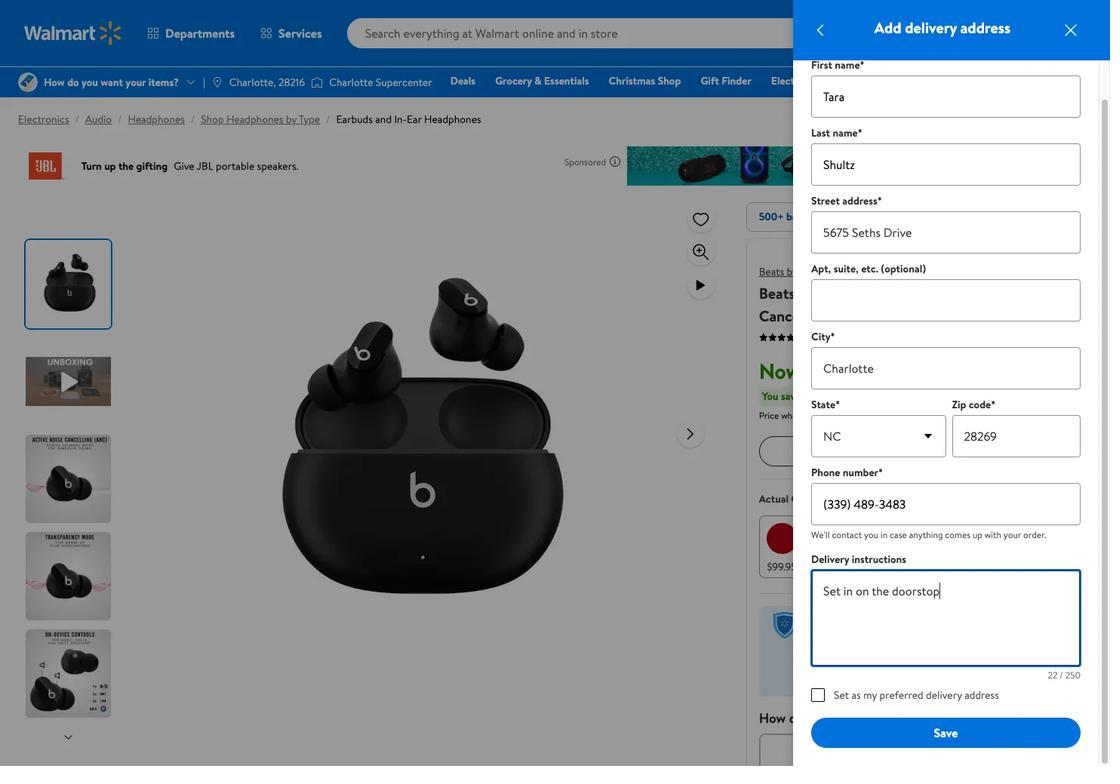 Task type: locate. For each thing, give the bounding box(es) containing it.
add up the toy shop
[[875, 17, 901, 38]]

shop right the toy
[[860, 73, 883, 88]]

want
[[832, 708, 861, 727]]

earbuds down true
[[901, 306, 954, 326]]

earbuds
[[336, 112, 373, 127], [901, 306, 954, 326]]

$99.95 up $50.00 at the right bottom of page
[[806, 356, 866, 386]]

4 $99.95 button from the left
[[915, 515, 961, 578]]

1 vertical spatial add
[[971, 443, 992, 459]]

wpp logo image
[[771, 612, 798, 639]]

0 horizontal spatial earbuds
[[336, 112, 373, 127]]

Walmart Site-Wide search field
[[347, 18, 855, 48]]

you for want
[[808, 708, 829, 727]]

2 horizontal spatial shop
[[860, 73, 883, 88]]

0 horizontal spatial add
[[810, 614, 829, 629]]

deals
[[450, 73, 476, 88]]

shop
[[658, 73, 681, 88], [860, 73, 883, 88], [201, 112, 224, 127]]

you inside add delivery address dialog
[[864, 528, 878, 541]]

instructions
[[852, 552, 907, 567]]

1 vertical spatial by
[[787, 264, 798, 279]]

gift finder
[[701, 73, 752, 88]]

0 vertical spatial you
[[864, 528, 878, 541]]

0 horizontal spatial headphones
[[128, 112, 185, 127]]

add
[[875, 17, 901, 38], [971, 443, 992, 459], [810, 614, 829, 629]]

headphones left the type at the top
[[226, 112, 283, 127]]

name* right last
[[833, 125, 862, 140]]

by inside "beats by dr. dre beats studio buds – true wireless noise cancelling bluetooth earbuds - black"
[[787, 264, 798, 279]]

audio
[[85, 112, 112, 127]]

you
[[762, 389, 779, 404]]

earbuds left and
[[336, 112, 373, 127]]

shop inside toy shop link
[[860, 73, 883, 88]]

buds
[[845, 283, 877, 303]]

how do you want your item?
[[759, 708, 927, 727]]

to
[[995, 443, 1007, 459]]

black down phone
[[823, 491, 847, 506]]

2 horizontal spatial add
[[971, 443, 992, 459]]

you
[[864, 528, 878, 541], [808, 708, 829, 727]]

ad disclaimer and feedback for skylinedisplayad image
[[609, 155, 621, 168]]

fashion
[[950, 73, 985, 88]]

you right do
[[808, 708, 829, 727]]

1 horizontal spatial by
[[787, 264, 798, 279]]

beats up the cancelling
[[759, 283, 795, 303]]

0 vertical spatial electronics
[[771, 73, 822, 88]]

beats
[[759, 264, 784, 279], [759, 283, 795, 303]]

by
[[286, 112, 297, 127], [787, 264, 798, 279]]

your down my
[[864, 708, 890, 727]]

$99.95 down with
[[975, 559, 1005, 574]]

Phone number* telephone field
[[811, 483, 1081, 525]]

First name* text field
[[811, 75, 1081, 118]]

0 vertical spatial by
[[286, 112, 297, 127]]

beats studio buds – true wireless noise cancelling bluetooth earbuds - black - image 1 of 12 image
[[26, 240, 114, 328]]

add inside dialog
[[875, 17, 901, 38]]

item?
[[894, 708, 927, 727]]

0 vertical spatial address
[[961, 17, 1011, 38]]

name* up the toy
[[835, 57, 865, 72]]

your inside add delivery address dialog
[[1004, 528, 1021, 541]]

earbuds inside "beats by dr. dre beats studio buds – true wireless noise cancelling bluetooth earbuds - black"
[[901, 306, 954, 326]]

(optional)
[[881, 261, 926, 276]]

sponsored
[[565, 155, 606, 168]]

suite,
[[834, 261, 859, 276]]

$99.95 inside now $99.95 $149.95 you save $50.00
[[806, 356, 866, 386]]

view video image
[[692, 276, 710, 294]]

0 vertical spatial black
[[967, 306, 1002, 326]]

1 vertical spatial earbuds
[[901, 306, 954, 326]]

how
[[759, 708, 786, 727]]

next image image
[[62, 731, 74, 743]]

3 $99.95 button from the left
[[863, 515, 909, 578]]

–
[[880, 283, 889, 303]]

electronics down first
[[771, 73, 822, 88]]

City* text field
[[811, 347, 1081, 389]]

order.
[[1023, 528, 1046, 541]]

color
[[791, 491, 817, 506]]

your right with
[[1004, 528, 1021, 541]]

electronics link left the audio
[[18, 112, 69, 127]]

electronics link
[[764, 72, 829, 89], [18, 112, 69, 127]]

2 horizontal spatial headphones
[[424, 112, 481, 127]]

250
[[1065, 669, 1081, 681]]

0 vertical spatial name*
[[835, 57, 865, 72]]

/ right the type at the top
[[326, 112, 330, 127]]

dr.
[[800, 264, 813, 279]]

0 vertical spatial beats
[[759, 264, 784, 279]]

gift
[[701, 73, 719, 88]]

headphones right "ear"
[[424, 112, 481, 127]]

add left the a on the right
[[810, 614, 829, 629]]

/ left the audio
[[75, 112, 79, 127]]

you for in
[[864, 528, 878, 541]]

0 horizontal spatial your
[[864, 708, 890, 727]]

add left to
[[971, 443, 992, 459]]

save button
[[811, 718, 1081, 748]]

type
[[299, 112, 320, 127]]

by left the type at the top
[[286, 112, 297, 127]]

home link
[[896, 72, 937, 89]]

you left in
[[864, 528, 878, 541]]

last name*
[[811, 125, 862, 140]]

actual color list
[[756, 512, 1082, 581]]

1820 reviews link
[[823, 330, 876, 343]]

studio
[[799, 283, 841, 303]]

0 vertical spatial your
[[1004, 528, 1021, 541]]

/ right audio "link"
[[118, 112, 122, 127]]

add to cart
[[971, 443, 1031, 459]]

delivery up save
[[926, 688, 962, 703]]

0 vertical spatial electronics link
[[764, 72, 829, 89]]

0 vertical spatial add
[[875, 17, 901, 38]]

shop right headphones link
[[201, 112, 224, 127]]

beats by dr. dre link
[[759, 264, 833, 279]]

1 horizontal spatial add
[[875, 17, 901, 38]]

1 horizontal spatial you
[[864, 528, 878, 541]]

1 vertical spatial your
[[864, 708, 890, 727]]

1 vertical spatial beats
[[759, 283, 795, 303]]

zip
[[952, 397, 966, 412]]

beats left dr.
[[759, 264, 784, 279]]

comes
[[945, 528, 971, 541]]

add inside button
[[971, 443, 992, 459]]

1 horizontal spatial headphones
[[226, 112, 283, 127]]

true
[[892, 283, 920, 303]]

since
[[822, 209, 846, 224]]

last
[[811, 125, 830, 140]]

1 vertical spatial you
[[808, 708, 829, 727]]

registry link
[[1040, 72, 1092, 89]]

2 vertical spatial add
[[810, 614, 829, 629]]

by left dr.
[[787, 264, 798, 279]]

electronics link left the toy
[[764, 72, 829, 89]]

headphones right the audio
[[128, 112, 185, 127]]

beats studio buds – true wireless noise cancelling bluetooth earbuds - black - image 3 of 12 image
[[26, 435, 114, 523]]

1 horizontal spatial shop
[[658, 73, 681, 88]]

now
[[838, 443, 860, 459]]

1 vertical spatial electronics
[[18, 112, 69, 127]]

address up fashion link
[[961, 17, 1011, 38]]

your
[[1004, 528, 1021, 541], [864, 708, 890, 727]]

add delivery address dialog
[[793, 0, 1110, 766]]

city*
[[811, 329, 835, 344]]

1 horizontal spatial earbuds
[[901, 306, 954, 326]]

1 beats from the top
[[759, 264, 784, 279]]

delivery up home
[[905, 17, 957, 38]]

1 horizontal spatial electronics
[[771, 73, 822, 88]]

reviews
[[846, 330, 876, 343]]

back image
[[811, 21, 829, 39]]

electronics left the audio
[[18, 112, 69, 127]]

/ right 22 at the right of page
[[1060, 669, 1063, 681]]

1 vertical spatial name*
[[833, 125, 862, 140]]

phone number*
[[811, 465, 883, 480]]

0 horizontal spatial by
[[286, 112, 297, 127]]

intent image for delivery image
[[1016, 744, 1040, 766]]

beats studio buds – true wireless noise cancelling bluetooth earbuds - black - image 2 of 12 image
[[26, 337, 114, 426]]

black
[[967, 306, 1002, 326], [823, 491, 847, 506]]

do
[[789, 708, 804, 727]]

bluetooth
[[832, 306, 897, 326]]

1 vertical spatial address
[[965, 688, 999, 703]]

name* for first name*
[[835, 57, 865, 72]]

3 headphones from the left
[[424, 112, 481, 127]]

beats studio buds – true wireless noise cancelling bluetooth earbuds - black - image 5 of 12 image
[[26, 629, 114, 718]]

2-Year plan - $8.00 checkbox
[[810, 673, 824, 686]]

number*
[[843, 465, 883, 480]]

0 vertical spatial earbuds
[[336, 112, 373, 127]]

delivery instructions
[[811, 552, 907, 567]]

$99.95
[[806, 356, 866, 386], [767, 559, 797, 574], [819, 559, 849, 574], [871, 559, 901, 574], [923, 559, 953, 574], [975, 559, 1005, 574]]

electronics
[[771, 73, 822, 88], [18, 112, 69, 127]]

0 horizontal spatial you
[[808, 708, 829, 727]]

0 horizontal spatial electronics link
[[18, 112, 69, 127]]

dre
[[816, 264, 833, 279]]

shop inside christmas shop link
[[658, 73, 681, 88]]

0 horizontal spatial electronics
[[18, 112, 69, 127]]

add to cart button
[[922, 436, 1079, 466]]

0 horizontal spatial black
[[823, 491, 847, 506]]

1 horizontal spatial your
[[1004, 528, 1021, 541]]

up
[[973, 528, 983, 541]]

shop right the christmas
[[658, 73, 681, 88]]

add delivery address
[[875, 17, 1011, 38]]

yesterday
[[848, 209, 893, 224]]

$99.95 button
[[759, 515, 805, 578], [811, 515, 857, 578], [863, 515, 909, 578], [915, 515, 961, 578], [967, 515, 1013, 578]]

Zip code* text field
[[952, 415, 1081, 457]]

/ right headphones link
[[191, 112, 195, 127]]

1 vertical spatial black
[[823, 491, 847, 506]]

toy shop link
[[835, 72, 890, 89]]

$20.81
[[1062, 37, 1083, 48]]

/
[[75, 112, 79, 127], [118, 112, 122, 127], [191, 112, 195, 127], [326, 112, 330, 127], [1060, 669, 1063, 681]]

Apt, suite, etc. (optional) text field
[[811, 279, 1081, 322]]

$99.95 left delivery on the right bottom
[[767, 559, 797, 574]]

address up the save button
[[965, 688, 999, 703]]

1 horizontal spatial black
[[967, 306, 1002, 326]]

black right -
[[967, 306, 1002, 326]]



Task type: vqa. For each thing, say whether or not it's contained in the screenshot.
them. at the right top of the page
no



Task type: describe. For each thing, give the bounding box(es) containing it.
next media item image
[[681, 425, 699, 443]]

electronics for electronics
[[771, 73, 822, 88]]

add a protection plan
[[810, 614, 910, 629]]

add to favorites list, beats studio buds – true wireless noise cancelling bluetooth earbuds - black image
[[692, 209, 710, 228]]

street
[[811, 193, 840, 208]]

auto
[[1005, 73, 1027, 88]]

cancelling
[[759, 306, 828, 326]]

now
[[759, 356, 801, 386]]

$99.95 down in
[[871, 559, 901, 574]]

0 horizontal spatial shop
[[201, 112, 224, 127]]

/ inside add delivery address dialog
[[1060, 669, 1063, 681]]

contact
[[832, 528, 862, 541]]

grocery
[[495, 73, 532, 88]]

essentials
[[544, 73, 589, 88]]

22
[[1048, 669, 1058, 681]]

case
[[890, 528, 907, 541]]

earbuds and in-ear headphones link
[[336, 112, 481, 127]]

in-
[[394, 112, 407, 127]]

cart
[[1009, 443, 1031, 459]]

finder
[[722, 73, 752, 88]]

with
[[985, 528, 1001, 541]]

we'll contact you in case anything comes up with your order.
[[811, 528, 1046, 541]]

preferred
[[880, 688, 924, 703]]

save
[[934, 724, 958, 741]]

when
[[781, 409, 802, 422]]

1 vertical spatial electronics link
[[18, 112, 69, 127]]

2 beats from the top
[[759, 283, 795, 303]]

walmart+ link
[[1033, 94, 1092, 110]]

Street address* text field
[[811, 211, 1081, 254]]

grocery & essentials link
[[488, 72, 596, 89]]

headphones link
[[128, 112, 185, 127]]

(4.1) 1820 reviews
[[807, 330, 876, 343]]

wireless
[[924, 283, 978, 303]]

auto link
[[998, 72, 1034, 89]]

500+
[[759, 209, 784, 224]]

1 $99.95 button from the left
[[759, 515, 805, 578]]

in
[[881, 528, 888, 541]]

(4.1)
[[807, 331, 823, 343]]

state*
[[811, 397, 840, 412]]

toy
[[842, 73, 857, 88]]

anything
[[909, 528, 943, 541]]

500+ bought since yesterday
[[759, 209, 893, 224]]

now $99.95 $149.95 you save $50.00
[[759, 356, 905, 405]]

close panel image
[[1062, 21, 1080, 39]]

1 headphones from the left
[[128, 112, 185, 127]]

christmas shop
[[609, 73, 681, 88]]

5 $99.95 button from the left
[[967, 515, 1013, 578]]

set
[[834, 688, 849, 703]]

shop for toy shop
[[860, 73, 883, 88]]

registry walmart+
[[1040, 73, 1085, 109]]

black inside "beats by dr. dre beats studio buds – true wireless noise cancelling bluetooth earbuds - black"
[[967, 306, 1002, 326]]

name* for last name*
[[833, 125, 862, 140]]

street address*
[[811, 193, 882, 208]]

Last name* text field
[[811, 143, 1081, 186]]

add for add a protection plan
[[810, 614, 829, 629]]

1 horizontal spatial electronics link
[[764, 72, 829, 89]]

2 headphones from the left
[[226, 112, 283, 127]]

address*
[[842, 193, 882, 208]]

first name*
[[811, 57, 865, 72]]

intent image for shipping image
[[798, 744, 822, 766]]

christmas
[[609, 73, 655, 88]]

add for add to cart
[[971, 443, 992, 459]]

5 $20.81
[[1062, 17, 1083, 48]]

zoom image modal image
[[692, 243, 710, 261]]

$99.95 down the we'll contact you in case anything comes up with your order.
[[923, 559, 953, 574]]

1820
[[826, 330, 844, 343]]

noise
[[982, 283, 1019, 303]]

gift finder link
[[694, 72, 758, 89]]

delivery
[[811, 552, 849, 567]]

and
[[375, 112, 392, 127]]

buy now button
[[759, 436, 916, 466]]

beats studio buds – true wireless noise cancelling bluetooth earbuds - black - image 4 of 12 image
[[26, 532, 114, 620]]

5
[[1076, 17, 1081, 30]]

add for add delivery address
[[875, 17, 901, 38]]

price when purchased online
[[759, 409, 870, 422]]

walmart image
[[24, 21, 122, 45]]

Delivery instructions text field
[[811, 570, 1081, 666]]

actual
[[759, 491, 789, 506]]

electronics for electronics / audio / headphones / shop headphones by type / earbuds and in-ear headphones
[[18, 112, 69, 127]]

&
[[535, 73, 542, 88]]

deals link
[[444, 72, 482, 89]]

electronics / audio / headphones / shop headphones by type / earbuds and in-ear headphones
[[18, 112, 481, 127]]

1 vertical spatial delivery
[[926, 688, 962, 703]]

$99.95 down contact
[[819, 559, 849, 574]]

legal information image
[[873, 409, 886, 421]]

buy now
[[815, 443, 860, 459]]

plan
[[891, 614, 910, 629]]

grocery & essentials
[[495, 73, 589, 88]]

home
[[903, 73, 930, 88]]

etc.
[[861, 261, 879, 276]]

beats by dr. dre beats studio buds – true wireless noise cancelling bluetooth earbuds - black
[[759, 264, 1019, 326]]

3-Year plan - $11.00 checkbox
[[810, 649, 824, 662]]

intent image for pickup image
[[907, 744, 931, 766]]

code*
[[969, 397, 996, 412]]

0 vertical spatial delivery
[[905, 17, 957, 38]]

bought
[[786, 209, 820, 224]]

2 $99.95 button from the left
[[811, 515, 857, 578]]

actual color black
[[759, 491, 847, 506]]

first
[[811, 57, 832, 72]]

save
[[781, 389, 801, 404]]

purchased
[[804, 409, 844, 422]]

online
[[847, 409, 870, 422]]

$50.00
[[807, 388, 843, 405]]

protection
[[839, 614, 888, 629]]

registry
[[1047, 73, 1085, 88]]

price
[[759, 409, 779, 422]]

phone
[[811, 465, 840, 480]]

walmart+
[[1040, 94, 1085, 109]]

Search search field
[[347, 18, 855, 48]]

apt, suite, etc. (optional)
[[811, 261, 926, 276]]

shop for christmas shop
[[658, 73, 681, 88]]

buy
[[815, 443, 835, 459]]

Set as my preferred delivery address checkbox
[[811, 688, 825, 702]]

22 / 250
[[1048, 669, 1081, 681]]

a
[[832, 614, 837, 629]]

my
[[863, 688, 877, 703]]

fashion link
[[943, 72, 992, 89]]

toy shop
[[842, 73, 883, 88]]



